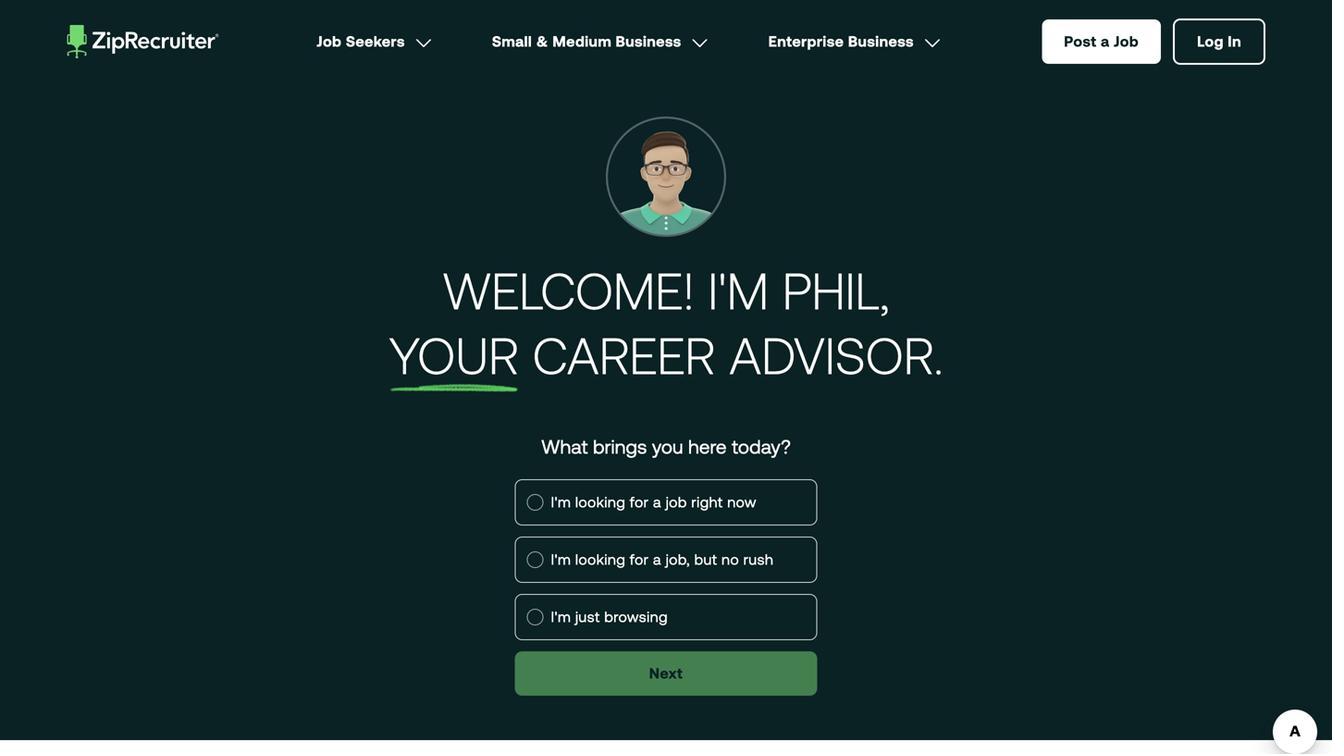 Task type: describe. For each thing, give the bounding box(es) containing it.
brings
[[593, 436, 647, 458]]

here
[[689, 436, 727, 458]]

phil,
[[783, 262, 890, 320]]

ziprecruiter image
[[67, 25, 219, 58]]

i'm for i'm just browsing
[[551, 608, 571, 626]]

small
[[492, 33, 532, 50]]

medium
[[553, 33, 612, 50]]

looking for i'm looking for a job, but no rush
[[575, 551, 626, 568]]

log
[[1198, 33, 1224, 50]]

next button
[[515, 651, 818, 696]]

log in link
[[1173, 19, 1266, 65]]

welcome! i'm phil, your career advisor.
[[389, 262, 944, 385]]

small & medium business
[[492, 33, 682, 50]]

for for job
[[630, 494, 649, 511]]

next
[[649, 665, 683, 682]]

rush
[[744, 551, 774, 568]]

i'm looking for a job, but no rush
[[551, 551, 774, 568]]

no
[[722, 551, 739, 568]]

looking for i'm looking for a job right now
[[575, 494, 626, 511]]

i'm for i'm looking for a job, but no rush
[[551, 551, 571, 568]]

I'm just browsing radio
[[527, 609, 544, 626]]

your
[[389, 327, 519, 385]]

in
[[1228, 33, 1242, 50]]

browsing
[[605, 608, 668, 626]]

today?
[[732, 436, 791, 458]]

job inside button
[[317, 33, 342, 50]]

you
[[652, 436, 683, 458]]

business inside enterprise business button
[[848, 33, 914, 50]]

post
[[1064, 33, 1097, 50]]

career
[[533, 327, 716, 385]]

job
[[666, 494, 687, 511]]

0 vertical spatial a
[[1101, 33, 1110, 50]]

right
[[692, 494, 723, 511]]



Task type: locate. For each thing, give the bounding box(es) containing it.
log in
[[1198, 33, 1242, 50]]

business
[[616, 33, 682, 50], [848, 33, 914, 50]]

job right post
[[1114, 33, 1139, 50]]

1 vertical spatial i'm
[[551, 551, 571, 568]]

job
[[317, 33, 342, 50], [1114, 33, 1139, 50]]

1 vertical spatial for
[[630, 551, 649, 568]]

2 i'm from the top
[[551, 551, 571, 568]]

job left seekers
[[317, 33, 342, 50]]

business right 'enterprise'
[[848, 33, 914, 50]]

job,
[[666, 551, 690, 568]]

2 business from the left
[[848, 33, 914, 50]]

2 looking from the top
[[575, 551, 626, 568]]

for left job at bottom
[[630, 494, 649, 511]]

0 vertical spatial for
[[630, 494, 649, 511]]

I'm looking for a job, but no rush radio
[[527, 552, 544, 568]]

accessibility links element
[[0, 0, 294, 24]]

i'm
[[708, 262, 769, 320]]

enterprise
[[769, 33, 844, 50]]

1 i'm from the top
[[551, 494, 571, 511]]

a left job,
[[653, 551, 662, 568]]

i'm just browsing
[[551, 608, 668, 626]]

1 horizontal spatial business
[[848, 33, 914, 50]]

phil avatar image
[[606, 117, 726, 237]]

2 job from the left
[[1114, 33, 1139, 50]]

job seekers button
[[294, 19, 458, 64]]

1 business from the left
[[616, 33, 682, 50]]

i'm for i'm looking for a job right now
[[551, 494, 571, 511]]

business right medium
[[616, 33, 682, 50]]

I'm looking for a job right now radio
[[527, 494, 544, 511]]

what brings you here today?
[[541, 436, 791, 458]]

just
[[575, 608, 600, 626]]

enterprise business
[[769, 33, 914, 50]]

post a job
[[1064, 33, 1139, 50]]

welcome!
[[443, 262, 694, 320]]

i'm looking for a job right now
[[551, 494, 757, 511]]

a
[[1101, 33, 1110, 50], [653, 494, 662, 511], [653, 551, 662, 568]]

i'm right i'm just browsing option
[[551, 608, 571, 626]]

1 vertical spatial looking
[[575, 551, 626, 568]]

1 job from the left
[[317, 33, 342, 50]]

post a job link
[[1041, 19, 1162, 65]]

for for job,
[[630, 551, 649, 568]]

a right post
[[1101, 33, 1110, 50]]

a for no
[[653, 551, 662, 568]]

0 horizontal spatial business
[[616, 33, 682, 50]]

0 horizontal spatial job
[[317, 33, 342, 50]]

option group containing i'm looking for a job right now
[[515, 468, 818, 663]]

3 i'm from the top
[[551, 608, 571, 626]]

a for now
[[653, 494, 662, 511]]

2 for from the top
[[630, 551, 649, 568]]

seekers
[[346, 33, 405, 50]]

i'm right i'm looking for a job, but no rush option at the left bottom of page
[[551, 551, 571, 568]]

&
[[536, 33, 549, 50]]

small & medium business button
[[469, 19, 734, 64]]

2 vertical spatial a
[[653, 551, 662, 568]]

job seekers
[[317, 33, 405, 50]]

for left job,
[[630, 551, 649, 568]]

looking up 'i'm just browsing'
[[575, 551, 626, 568]]

0 vertical spatial looking
[[575, 494, 626, 511]]

i'm
[[551, 494, 571, 511], [551, 551, 571, 568], [551, 608, 571, 626]]

enterprise business button
[[745, 19, 967, 64]]

1 looking from the top
[[575, 494, 626, 511]]

for
[[630, 494, 649, 511], [630, 551, 649, 568]]

1 vertical spatial a
[[653, 494, 662, 511]]

what
[[541, 436, 588, 458]]

a left job at bottom
[[653, 494, 662, 511]]

looking
[[575, 494, 626, 511], [575, 551, 626, 568]]

now
[[728, 494, 757, 511]]

2 vertical spatial i'm
[[551, 608, 571, 626]]

advisor.
[[729, 327, 944, 385]]

looking down brings
[[575, 494, 626, 511]]

business inside small & medium business button
[[616, 33, 682, 50]]

1 for from the top
[[630, 494, 649, 511]]

option group
[[515, 468, 818, 663]]

0 vertical spatial i'm
[[551, 494, 571, 511]]

i'm right i'm looking for a job right now radio at left
[[551, 494, 571, 511]]

1 horizontal spatial job
[[1114, 33, 1139, 50]]

but
[[695, 551, 718, 568]]



Task type: vqa. For each thing, say whether or not it's contained in the screenshot.
you
yes



